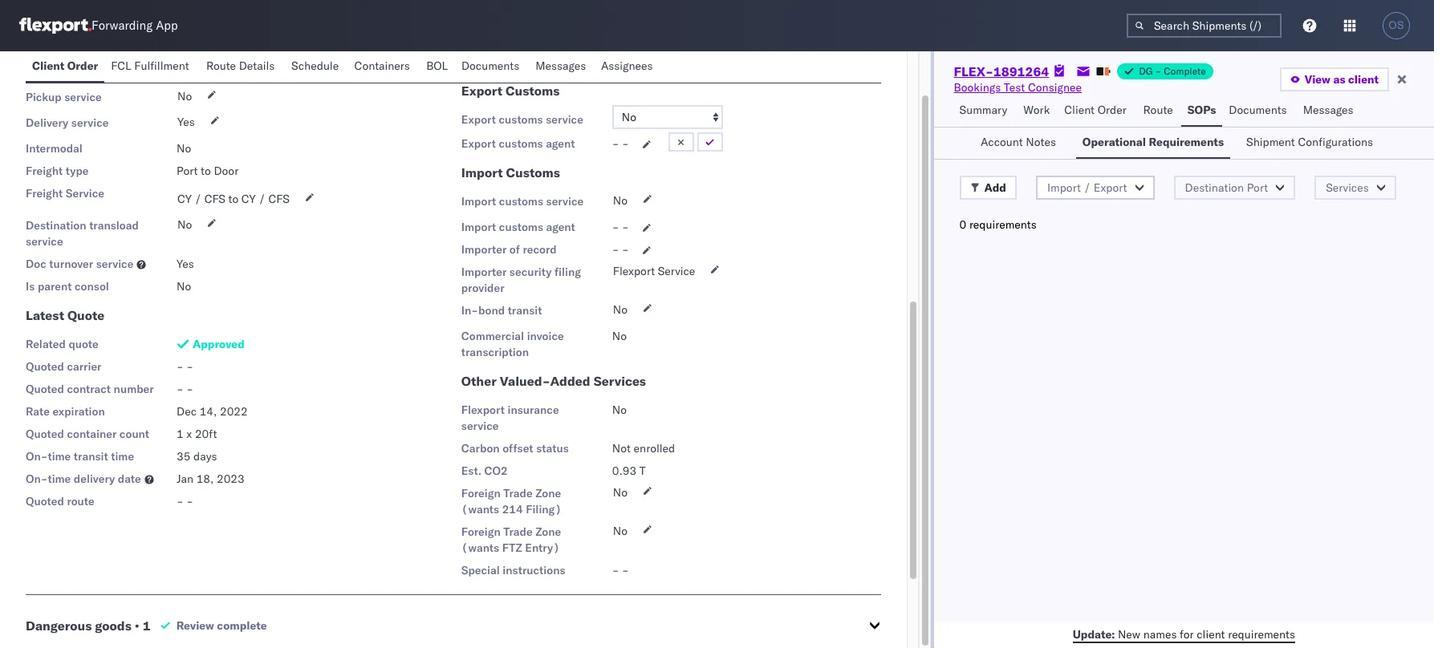 Task type: describe. For each thing, give the bounding box(es) containing it.
add
[[984, 181, 1006, 195]]

1 horizontal spatial messages
[[1303, 103, 1354, 117]]

foreign for foreign trade zone (wants 214 filing)
[[461, 486, 501, 501]]

sops button
[[1181, 96, 1223, 127]]

other valued-added services
[[461, 373, 646, 389]]

1 vertical spatial x
[[186, 427, 192, 441]]

details
[[239, 59, 275, 73]]

ftz
[[502, 541, 522, 555]]

35
[[177, 449, 191, 464]]

offset
[[503, 441, 533, 456]]

valued-
[[500, 373, 550, 389]]

0 vertical spatial 1 x 20ft
[[177, 63, 218, 78]]

service for export customs service
[[546, 112, 583, 127]]

customs for import customs service
[[499, 194, 543, 209]]

service down container count
[[64, 90, 102, 104]]

assignees button
[[595, 51, 662, 83]]

not enrolled
[[612, 441, 675, 456]]

co2
[[484, 464, 508, 478]]

doc
[[26, 257, 46, 271]]

1 cy from the left
[[177, 192, 192, 206]]

Search Shipments (/) text field
[[1127, 14, 1282, 38]]

import / export
[[1047, 181, 1127, 195]]

forwarding
[[91, 18, 153, 33]]

2 cfs from the left
[[269, 192, 290, 206]]

customs for import customs agent
[[499, 220, 543, 234]]

zone for foreign trade zone (wants ftz entry)
[[535, 525, 561, 539]]

special
[[461, 563, 500, 578]]

1 vertical spatial client
[[1197, 627, 1225, 642]]

flexport. image
[[19, 18, 91, 34]]

test
[[1004, 80, 1025, 95]]

expiration
[[53, 405, 105, 419]]

route for route
[[1143, 103, 1173, 117]]

1 vertical spatial yes
[[177, 257, 194, 271]]

freight for freight service
[[26, 186, 63, 201]]

foreign trade zone (wants 214 filing)
[[461, 486, 562, 517]]

import for import customs agent
[[461, 220, 496, 234]]

latest
[[26, 307, 64, 323]]

on-time delivery date
[[26, 472, 141, 486]]

dec 14, 2022
[[177, 405, 248, 419]]

0 horizontal spatial to
[[201, 164, 211, 178]]

route details
[[206, 59, 275, 73]]

update: new names for client requirements
[[1073, 627, 1295, 642]]

cy / cfs to cy / cfs
[[177, 192, 290, 206]]

export customs agent
[[461, 136, 575, 151]]

1 horizontal spatial count
[[119, 427, 149, 441]]

1 vertical spatial 1
[[177, 427, 184, 441]]

schedule
[[291, 59, 339, 73]]

0 vertical spatial requirements
[[969, 217, 1037, 232]]

is
[[26, 279, 35, 294]]

goods
[[95, 618, 131, 634]]

trade for 214
[[503, 486, 533, 501]]

0 vertical spatial client order button
[[26, 51, 105, 83]]

summary
[[960, 103, 1007, 117]]

commercial invoice transcription
[[461, 329, 564, 360]]

export inside button
[[1094, 181, 1127, 195]]

app
[[156, 18, 178, 33]]

customs for import customs
[[506, 165, 560, 181]]

door
[[214, 164, 238, 178]]

importer for importer of record
[[461, 242, 507, 257]]

carbon
[[461, 441, 500, 456]]

containers
[[354, 59, 410, 73]]

quoted container count
[[26, 427, 149, 441]]

other
[[461, 373, 497, 389]]

214
[[502, 502, 523, 517]]

export customs
[[461, 83, 560, 99]]

1 vertical spatial 1 x 20ft
[[177, 427, 217, 441]]

time for transit
[[48, 449, 71, 464]]

instructions
[[503, 563, 565, 578]]

in-
[[461, 303, 478, 318]]

destination port button
[[1174, 176, 1295, 200]]

0 vertical spatial x
[[187, 63, 193, 78]]

transload
[[89, 218, 139, 233]]

import for import / export
[[1047, 181, 1081, 195]]

add button
[[960, 176, 1017, 200]]

1 vertical spatial documents
[[1229, 103, 1287, 117]]

operational requirements
[[1083, 135, 1224, 149]]

order for right client order button
[[1098, 103, 1127, 117]]

(wants for foreign trade zone (wants ftz entry)
[[461, 541, 499, 555]]

special instructions
[[461, 563, 565, 578]]

fulfillment
[[134, 59, 189, 73]]

entry)
[[525, 541, 560, 555]]

0 vertical spatial 1
[[177, 63, 184, 78]]

import / export button
[[1036, 176, 1155, 200]]

service down pickup service
[[71, 116, 109, 130]]

foreign trade zone (wants ftz entry)
[[461, 525, 561, 555]]

0 vertical spatial yes
[[177, 115, 195, 129]]

client for the top client order button
[[32, 59, 64, 73]]

importer for importer security filing provider
[[461, 265, 507, 279]]

for
[[1180, 627, 1194, 642]]

new
[[1118, 627, 1140, 642]]

import customs service
[[461, 194, 584, 209]]

intermodal
[[26, 141, 83, 156]]

import for import customs
[[461, 165, 503, 181]]

uat freight partner
[[612, 55, 719, 69]]

invoice
[[527, 329, 564, 344]]

destination transload service
[[26, 218, 139, 249]]

port inside button
[[1247, 181, 1268, 195]]

security
[[510, 265, 552, 279]]

uat freight partner link
[[612, 54, 740, 70]]

0 horizontal spatial messages button
[[529, 51, 595, 83]]

delivery
[[74, 472, 115, 486]]

jan
[[177, 472, 193, 486]]

export for export customs service
[[461, 112, 496, 127]]

0 vertical spatial agent
[[525, 55, 554, 69]]

1 horizontal spatial messages button
[[1297, 96, 1362, 127]]

commercial
[[461, 329, 524, 344]]

quoted for quoted container count
[[26, 427, 64, 441]]

dangerous
[[26, 618, 92, 634]]

customs for export customs service
[[499, 112, 543, 127]]

flex-1891264
[[954, 63, 1049, 79]]

quoted for quoted route
[[26, 494, 64, 509]]

delivery service
[[26, 116, 109, 130]]

2 vertical spatial 1
[[143, 618, 151, 634]]

18,
[[196, 472, 214, 486]]

time up date
[[111, 449, 134, 464]]

service for flexport insurance service
[[461, 419, 499, 433]]

update:
[[1073, 627, 1115, 642]]

fcl fulfillment button
[[105, 51, 200, 83]]

2 cy from the left
[[241, 192, 256, 206]]

1 horizontal spatial documents button
[[1223, 96, 1297, 127]]

on-time transit time
[[26, 449, 134, 464]]

consol
[[75, 279, 109, 294]]

partner
[[678, 55, 719, 69]]

service for flexport service
[[658, 264, 695, 278]]

1 vertical spatial services
[[594, 373, 646, 389]]

export for export customs agent
[[461, 136, 496, 151]]

work
[[1024, 103, 1050, 117]]

trade for ftz
[[503, 525, 533, 539]]

quoted for quoted contract number
[[26, 382, 64, 396]]

0 vertical spatial freight
[[637, 55, 675, 69]]

route button
[[1137, 96, 1181, 127]]

delivery
[[26, 116, 68, 130]]

importer security filing provider
[[461, 265, 581, 295]]

0 vertical spatial messages
[[536, 59, 586, 73]]

turnover
[[49, 257, 93, 271]]

complete
[[1164, 65, 1206, 77]]

services inside button
[[1326, 181, 1369, 195]]



Task type: vqa. For each thing, say whether or not it's contained in the screenshot.
bottom Apple SO Storage (DO NOT USE)
no



Task type: locate. For each thing, give the bounding box(es) containing it.
customs for export customs
[[506, 83, 560, 99]]

0 horizontal spatial client order button
[[26, 51, 105, 83]]

2 quoted from the top
[[26, 382, 64, 396]]

est.
[[461, 464, 482, 478]]

0 vertical spatial on-
[[26, 449, 48, 464]]

dangerous goods • 1
[[26, 618, 151, 634]]

quoted down related
[[26, 360, 64, 374]]

zone up entry)
[[535, 525, 561, 539]]

1 vertical spatial messages button
[[1297, 96, 1362, 127]]

2022
[[220, 405, 248, 419]]

0 horizontal spatial count
[[80, 64, 110, 79]]

order
[[67, 59, 98, 73], [1098, 103, 1127, 117]]

export customs service
[[461, 112, 583, 127]]

quoted left route
[[26, 494, 64, 509]]

1 vertical spatial foreign
[[461, 525, 501, 539]]

agent up the export customs
[[525, 55, 554, 69]]

2 importer from the top
[[461, 265, 507, 279]]

service inside destination transload service
[[26, 234, 63, 249]]

1 horizontal spatial /
[[259, 192, 266, 206]]

foreign down "est. co2"
[[461, 486, 501, 501]]

services down configurations
[[1326, 181, 1369, 195]]

related quote
[[26, 337, 98, 352]]

client order button
[[26, 51, 105, 83], [1058, 96, 1137, 127]]

1 horizontal spatial transit
[[508, 303, 542, 318]]

1 horizontal spatial client order
[[1064, 103, 1127, 117]]

2023
[[217, 472, 245, 486]]

client order up operational
[[1064, 103, 1127, 117]]

sops
[[1188, 103, 1216, 117]]

freight
[[637, 55, 675, 69], [26, 164, 63, 178], [26, 186, 63, 201]]

freight for freight type
[[26, 164, 63, 178]]

1 horizontal spatial client
[[1348, 72, 1379, 87]]

0 horizontal spatial cfs
[[204, 192, 225, 206]]

1 vertical spatial (wants
[[461, 541, 499, 555]]

transit for bond
[[508, 303, 542, 318]]

destination for destination agent
[[461, 55, 522, 69]]

1 horizontal spatial client
[[1064, 103, 1095, 117]]

0 vertical spatial importer
[[461, 242, 507, 257]]

0 vertical spatial (wants
[[461, 502, 499, 517]]

operational requirements button
[[1076, 128, 1230, 159]]

20ft down fob
[[196, 63, 218, 78]]

flexport right filing
[[613, 264, 655, 278]]

1 vertical spatial flexport
[[461, 403, 505, 417]]

zone
[[535, 486, 561, 501], [535, 525, 561, 539]]

1 importer from the top
[[461, 242, 507, 257]]

1 vertical spatial client order button
[[1058, 96, 1137, 127]]

client order for the top client order button
[[32, 59, 98, 73]]

0 horizontal spatial client
[[32, 59, 64, 73]]

services button
[[1315, 176, 1396, 200]]

import customs agent
[[461, 220, 575, 234]]

0 horizontal spatial order
[[67, 59, 98, 73]]

0
[[960, 217, 967, 232]]

0.93 t
[[612, 464, 646, 478]]

0 horizontal spatial service
[[66, 186, 104, 201]]

service up export customs agent
[[546, 112, 583, 127]]

1 horizontal spatial client order button
[[1058, 96, 1137, 127]]

messages
[[536, 59, 586, 73], [1303, 103, 1354, 117]]

0 vertical spatial documents button
[[455, 51, 529, 83]]

service for import customs service
[[546, 194, 584, 209]]

carrier
[[67, 360, 101, 374]]

route up operational requirements
[[1143, 103, 1173, 117]]

shipment
[[1246, 135, 1295, 149]]

service
[[64, 90, 102, 104], [546, 112, 583, 127], [71, 116, 109, 130], [546, 194, 584, 209], [26, 234, 63, 249], [96, 257, 134, 271], [461, 419, 499, 433]]

import inside button
[[1047, 181, 1081, 195]]

review
[[176, 619, 214, 633]]

1 vertical spatial trade
[[503, 525, 533, 539]]

zone inside foreign trade zone (wants 214 filing)
[[535, 486, 561, 501]]

freight down intermodal
[[26, 164, 63, 178]]

1 quoted from the top
[[26, 360, 64, 374]]

1 vertical spatial freight
[[26, 164, 63, 178]]

on- up quoted route
[[26, 472, 48, 486]]

import down export customs agent
[[461, 165, 503, 181]]

not
[[612, 441, 631, 456]]

1 x 20ft up 35 days
[[177, 427, 217, 441]]

1 horizontal spatial order
[[1098, 103, 1127, 117]]

(wants left 214
[[461, 502, 499, 517]]

client down incoterms
[[32, 59, 64, 73]]

2 horizontal spatial /
[[1084, 181, 1091, 195]]

consignee
[[1028, 80, 1082, 95]]

•
[[135, 618, 139, 634]]

of
[[510, 242, 520, 257]]

/ for cy
[[195, 192, 201, 206]]

1 vertical spatial on-
[[26, 472, 48, 486]]

freight down freight type
[[26, 186, 63, 201]]

3 quoted from the top
[[26, 427, 64, 441]]

agent for import customs
[[546, 220, 575, 234]]

bookings test consignee
[[954, 80, 1082, 95]]

destination down freight service
[[26, 218, 86, 233]]

view as client button
[[1280, 67, 1389, 91]]

0 vertical spatial client
[[1348, 72, 1379, 87]]

quoted down rate
[[26, 427, 64, 441]]

destination up the export customs
[[461, 55, 522, 69]]

1 vertical spatial service
[[658, 264, 695, 278]]

service up carbon
[[461, 419, 499, 433]]

services
[[1326, 181, 1369, 195], [594, 373, 646, 389]]

0 horizontal spatial port
[[177, 164, 198, 178]]

forwarding app link
[[19, 18, 178, 34]]

client for right client order button
[[1064, 103, 1095, 117]]

1 horizontal spatial service
[[658, 264, 695, 278]]

1 vertical spatial messages
[[1303, 103, 1354, 117]]

assignees
[[601, 59, 653, 73]]

count left fcl
[[80, 64, 110, 79]]

1 cfs from the left
[[204, 192, 225, 206]]

zone for foreign trade zone (wants 214 filing)
[[535, 486, 561, 501]]

zone up filing) on the left bottom
[[535, 486, 561, 501]]

importer up provider
[[461, 265, 507, 279]]

0 horizontal spatial client
[[1197, 627, 1225, 642]]

0 vertical spatial foreign
[[461, 486, 501, 501]]

1 vertical spatial customs
[[506, 165, 560, 181]]

client right for
[[1197, 627, 1225, 642]]

customs for export customs agent
[[499, 136, 543, 151]]

port left door
[[177, 164, 198, 178]]

order for the top client order button
[[67, 59, 98, 73]]

trade inside foreign trade zone (wants 214 filing)
[[503, 486, 533, 501]]

requirements right for
[[1228, 627, 1295, 642]]

transit for time
[[74, 449, 108, 464]]

documents button up shipment
[[1223, 96, 1297, 127]]

agent for export customs
[[546, 136, 575, 151]]

importer of record
[[461, 242, 557, 257]]

insurance
[[508, 403, 559, 417]]

client order button up operational
[[1058, 96, 1137, 127]]

2 customs from the top
[[499, 136, 543, 151]]

parent
[[38, 279, 72, 294]]

freight type
[[26, 164, 89, 178]]

count right container
[[119, 427, 149, 441]]

service up import customs agent at top left
[[546, 194, 584, 209]]

export up import customs
[[461, 136, 496, 151]]

shipment configurations
[[1246, 135, 1373, 149]]

customs
[[499, 112, 543, 127], [499, 136, 543, 151], [499, 194, 543, 209], [499, 220, 543, 234]]

1 horizontal spatial requirements
[[1228, 627, 1295, 642]]

1 up 35
[[177, 427, 184, 441]]

2 on- from the top
[[26, 472, 48, 486]]

0 vertical spatial trade
[[503, 486, 533, 501]]

0 vertical spatial transit
[[508, 303, 542, 318]]

import for import customs service
[[461, 194, 496, 209]]

35 days
[[177, 449, 217, 464]]

quoted
[[26, 360, 64, 374], [26, 382, 64, 396], [26, 427, 64, 441], [26, 494, 64, 509]]

order down incoterms
[[67, 59, 98, 73]]

1 vertical spatial importer
[[461, 265, 507, 279]]

container
[[67, 427, 117, 441]]

on- for on-time delivery date
[[26, 472, 48, 486]]

messages down view as client button
[[1303, 103, 1354, 117]]

transit
[[508, 303, 542, 318], [74, 449, 108, 464]]

documents up the export customs
[[461, 59, 519, 73]]

1 vertical spatial documents button
[[1223, 96, 1297, 127]]

quote
[[69, 337, 98, 352]]

1 vertical spatial requirements
[[1228, 627, 1295, 642]]

flexport down the other
[[461, 403, 505, 417]]

2 vertical spatial freight
[[26, 186, 63, 201]]

1 zone from the top
[[535, 486, 561, 501]]

1 horizontal spatial destination
[[461, 55, 522, 69]]

1 (wants from the top
[[461, 502, 499, 517]]

1 horizontal spatial cy
[[241, 192, 256, 206]]

4 quoted from the top
[[26, 494, 64, 509]]

/
[[1084, 181, 1091, 195], [195, 192, 201, 206], [259, 192, 266, 206]]

service
[[66, 186, 104, 201], [658, 264, 695, 278]]

messages up the export customs
[[536, 59, 586, 73]]

services right added
[[594, 373, 646, 389]]

destination inside button
[[1185, 181, 1244, 195]]

documents up shipment
[[1229, 103, 1287, 117]]

customs up export customs service
[[506, 83, 560, 99]]

destination agent
[[461, 55, 554, 69]]

importer inside importer security filing provider
[[461, 265, 507, 279]]

time for delivery
[[48, 472, 71, 486]]

importer left of
[[461, 242, 507, 257]]

client order down incoterms
[[32, 59, 98, 73]]

related
[[26, 337, 66, 352]]

20ft up the days
[[195, 427, 217, 441]]

dec
[[177, 405, 197, 419]]

1 vertical spatial order
[[1098, 103, 1127, 117]]

review complete
[[176, 619, 267, 633]]

1 horizontal spatial flexport
[[613, 264, 655, 278]]

containers button
[[348, 51, 420, 83]]

-
[[1155, 65, 1161, 77], [612, 136, 619, 151], [622, 136, 629, 151], [612, 220, 619, 234], [622, 220, 629, 234], [612, 242, 619, 257], [622, 242, 629, 257], [177, 360, 184, 374], [186, 360, 193, 374], [177, 382, 184, 396], [186, 382, 193, 396], [177, 494, 184, 509], [186, 494, 193, 509], [612, 563, 619, 578], [622, 563, 629, 578]]

destination for destination port
[[1185, 181, 1244, 195]]

approved
[[193, 337, 245, 352]]

customs up import customs service
[[506, 165, 560, 181]]

export down destination agent
[[461, 83, 503, 99]]

time up quoted route
[[48, 472, 71, 486]]

(wants inside foreign trade zone (wants ftz entry)
[[461, 541, 499, 555]]

zone inside foreign trade zone (wants ftz entry)
[[535, 525, 561, 539]]

foreign inside foreign trade zone (wants 214 filing)
[[461, 486, 501, 501]]

customs up export customs agent
[[499, 112, 543, 127]]

0 vertical spatial to
[[201, 164, 211, 178]]

service for destination transload service
[[26, 234, 63, 249]]

customs down export customs service
[[499, 136, 543, 151]]

0 requirements
[[960, 217, 1037, 232]]

to down door
[[228, 192, 239, 206]]

2 horizontal spatial destination
[[1185, 181, 1244, 195]]

on- for on-time transit time
[[26, 449, 48, 464]]

port down shipment
[[1247, 181, 1268, 195]]

1 on- from the top
[[26, 449, 48, 464]]

service up doc
[[26, 234, 63, 249]]

1 trade from the top
[[503, 486, 533, 501]]

3 customs from the top
[[499, 194, 543, 209]]

freight right 'uat'
[[637, 55, 675, 69]]

client down consignee
[[1064, 103, 1095, 117]]

1 customs from the top
[[506, 83, 560, 99]]

export for export customs
[[461, 83, 503, 99]]

flexport for importer security filing provider
[[613, 264, 655, 278]]

service for freight service
[[66, 186, 104, 201]]

export down operational
[[1094, 181, 1127, 195]]

1 vertical spatial count
[[119, 427, 149, 441]]

incoterms
[[26, 42, 78, 56]]

1 horizontal spatial port
[[1247, 181, 1268, 195]]

destination for destination transload service
[[26, 218, 86, 233]]

freight service
[[26, 186, 104, 201]]

1 right the "•"
[[143, 618, 151, 634]]

0 vertical spatial destination
[[461, 55, 522, 69]]

1 vertical spatial destination
[[1185, 181, 1244, 195]]

documents button right the bol
[[455, 51, 529, 83]]

0 vertical spatial order
[[67, 59, 98, 73]]

1 x 20ft down fob
[[177, 63, 218, 78]]

x down dec at left bottom
[[186, 427, 192, 441]]

to left door
[[201, 164, 211, 178]]

1 vertical spatial to
[[228, 192, 239, 206]]

(wants for foreign trade zone (wants 214 filing)
[[461, 502, 499, 517]]

0 horizontal spatial /
[[195, 192, 201, 206]]

is parent consol
[[26, 279, 109, 294]]

service up consol
[[96, 257, 134, 271]]

1 horizontal spatial services
[[1326, 181, 1369, 195]]

import customs
[[461, 165, 560, 181]]

schedule button
[[285, 51, 348, 83]]

0 vertical spatial route
[[206, 59, 236, 73]]

messages button left 'uat'
[[529, 51, 595, 83]]

1 down fob
[[177, 63, 184, 78]]

1 vertical spatial transit
[[74, 449, 108, 464]]

on- down rate
[[26, 449, 48, 464]]

0 horizontal spatial services
[[594, 373, 646, 389]]

contract
[[67, 382, 111, 396]]

0 vertical spatial documents
[[461, 59, 519, 73]]

view as client
[[1305, 72, 1379, 87]]

trade up ftz
[[503, 525, 533, 539]]

foreign up special
[[461, 525, 501, 539]]

0 horizontal spatial messages
[[536, 59, 586, 73]]

0 vertical spatial client
[[32, 59, 64, 73]]

1 foreign from the top
[[461, 486, 501, 501]]

client
[[32, 59, 64, 73], [1064, 103, 1095, 117]]

/ inside import / export button
[[1084, 181, 1091, 195]]

2 vertical spatial destination
[[26, 218, 86, 233]]

/ for import
[[1084, 181, 1091, 195]]

1 customs from the top
[[499, 112, 543, 127]]

import down import customs
[[461, 194, 496, 209]]

foreign inside foreign trade zone (wants ftz entry)
[[461, 525, 501, 539]]

0 horizontal spatial documents button
[[455, 51, 529, 83]]

messages button up configurations
[[1297, 96, 1362, 127]]

route left "details"
[[206, 59, 236, 73]]

client order for right client order button
[[1064, 103, 1127, 117]]

quoted for quoted carrier
[[26, 360, 64, 374]]

record
[[523, 242, 557, 257]]

0 horizontal spatial transit
[[74, 449, 108, 464]]

0 horizontal spatial route
[[206, 59, 236, 73]]

shipment configurations button
[[1240, 128, 1387, 159]]

export down the export customs
[[461, 112, 496, 127]]

account notes
[[981, 135, 1056, 149]]

agent down export customs service
[[546, 136, 575, 151]]

requirements down add
[[969, 217, 1037, 232]]

transit down container
[[74, 449, 108, 464]]

import up the importer of record
[[461, 220, 496, 234]]

trade inside foreign trade zone (wants ftz entry)
[[503, 525, 533, 539]]

customs up import customs agent at top left
[[499, 194, 543, 209]]

flex-
[[954, 63, 993, 79]]

container
[[26, 64, 77, 79]]

4 customs from the top
[[499, 220, 543, 234]]

0 vertical spatial 20ft
[[196, 63, 218, 78]]

service for doc turnover service
[[96, 257, 134, 271]]

2 (wants from the top
[[461, 541, 499, 555]]

0 horizontal spatial flexport
[[461, 403, 505, 417]]

destination down "requirements"
[[1185, 181, 1244, 195]]

2 trade from the top
[[503, 525, 533, 539]]

client order button up pickup service
[[26, 51, 105, 83]]

import down notes
[[1047, 181, 1081, 195]]

transit down importer security filing provider
[[508, 303, 542, 318]]

route for route details
[[206, 59, 236, 73]]

0 horizontal spatial client order
[[32, 59, 98, 73]]

0 horizontal spatial requirements
[[969, 217, 1037, 232]]

0 vertical spatial client order
[[32, 59, 98, 73]]

foreign for foreign trade zone (wants ftz entry)
[[461, 525, 501, 539]]

flexport inside flexport insurance service
[[461, 403, 505, 417]]

service inside flexport insurance service
[[461, 419, 499, 433]]

1 vertical spatial client order
[[1064, 103, 1127, 117]]

1 vertical spatial agent
[[546, 136, 575, 151]]

1 horizontal spatial documents
[[1229, 103, 1287, 117]]

0 horizontal spatial destination
[[26, 218, 86, 233]]

order up operational
[[1098, 103, 1127, 117]]

1891264
[[993, 63, 1049, 79]]

flexport for other valued-added services
[[461, 403, 505, 417]]

2 vertical spatial agent
[[546, 220, 575, 234]]

(wants inside foreign trade zone (wants 214 filing)
[[461, 502, 499, 517]]

client right as in the right of the page
[[1348, 72, 1379, 87]]

0 vertical spatial flexport
[[613, 264, 655, 278]]

0 horizontal spatial cy
[[177, 192, 192, 206]]

2 foreign from the top
[[461, 525, 501, 539]]

route
[[206, 59, 236, 73], [1143, 103, 1173, 117]]

bookings test consignee link
[[954, 79, 1082, 96]]

x down fob
[[187, 63, 193, 78]]

flex-1891264 link
[[954, 63, 1049, 79]]

time up on-time delivery date
[[48, 449, 71, 464]]

2 zone from the top
[[535, 525, 561, 539]]

t
[[640, 464, 646, 478]]

1 horizontal spatial to
[[228, 192, 239, 206]]

number
[[114, 382, 154, 396]]

customs up of
[[499, 220, 543, 234]]

1 vertical spatial 20ft
[[195, 427, 217, 441]]

customs
[[506, 83, 560, 99], [506, 165, 560, 181]]

type
[[66, 164, 89, 178]]

0 vertical spatial messages button
[[529, 51, 595, 83]]

1 vertical spatial client
[[1064, 103, 1095, 117]]

destination inside destination transload service
[[26, 218, 86, 233]]

quoted up rate
[[26, 382, 64, 396]]

trade up 214
[[503, 486, 533, 501]]

(wants up special
[[461, 541, 499, 555]]

est. co2
[[461, 464, 508, 478]]

quote
[[67, 307, 104, 323]]

doc turnover service
[[26, 257, 134, 271]]

agent up record at the left of the page
[[546, 220, 575, 234]]

latest quote
[[26, 307, 104, 323]]

client inside button
[[1348, 72, 1379, 87]]

2 customs from the top
[[506, 165, 560, 181]]

quoted carrier
[[26, 360, 101, 374]]



